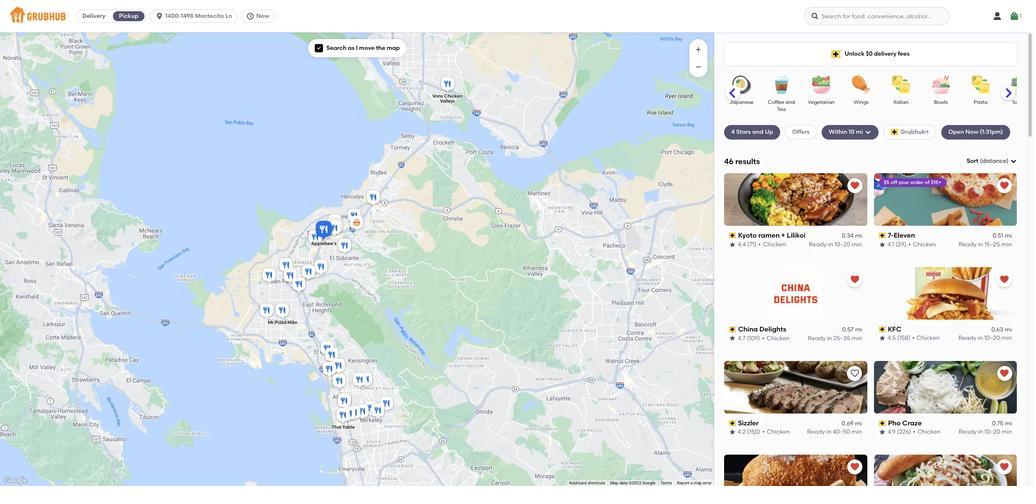 Task type: locate. For each thing, give the bounding box(es) containing it.
grubhub plus flag logo image
[[832, 50, 842, 58], [891, 129, 900, 136]]

map region
[[0, 16, 818, 486]]

15–25
[[985, 241, 1001, 248]]

ready for 7-eleven
[[960, 241, 977, 248]]

ramen
[[759, 231, 780, 239]]

(226)
[[898, 429, 912, 436]]

0 vertical spatial svg image
[[247, 12, 255, 20]]

taco bell image
[[365, 189, 382, 207]]

mi right 0.63 at the bottom right of the page
[[1006, 326, 1013, 333]]

mi right the 0.57
[[856, 326, 863, 333]]

star icon image
[[730, 241, 736, 248], [880, 241, 886, 248], [730, 335, 736, 342], [880, 335, 886, 342], [730, 429, 736, 436], [880, 429, 886, 436]]

open now (1:31pm)
[[949, 129, 1004, 136]]

chicken right the vons
[[444, 93, 463, 99]]

0 vertical spatial map
[[387, 44, 400, 52]]

terms link
[[661, 481, 673, 485]]

saved restaurant button for kfc logo
[[998, 272, 1013, 287]]

thai
[[332, 424, 342, 430]]

1 horizontal spatial grubhub plus flag logo image
[[891, 129, 900, 136]]

data
[[620, 481, 628, 485]]

• right the (29)
[[909, 241, 912, 248]]

2 vertical spatial 10–20
[[985, 429, 1001, 436]]

dog haus image
[[337, 391, 353, 410]]

chicken for 7-eleven
[[914, 241, 937, 248]]

subscription pass image
[[730, 233, 737, 239], [880, 233, 887, 239], [880, 327, 887, 332], [730, 420, 737, 426], [880, 420, 887, 426]]

applebee's image
[[314, 219, 334, 241]]

svg image
[[247, 12, 255, 20], [317, 46, 322, 51]]

little kathmandu image
[[324, 347, 340, 365]]

10–20 for pho craze
[[985, 429, 1001, 436]]

(158)
[[898, 335, 911, 342]]

thai table image
[[335, 407, 352, 425]]

and up tea
[[786, 99, 796, 105]]

chicken inside vons chicken vallejo
[[444, 93, 463, 99]]

• chicken
[[759, 241, 787, 248], [909, 241, 937, 248], [763, 335, 790, 342], [913, 335, 941, 342], [763, 429, 791, 436], [914, 429, 941, 436]]

min down 0.51 mi
[[1002, 241, 1013, 248]]

chicken right '(158)'
[[917, 335, 941, 342]]

and
[[786, 99, 796, 105], [753, 129, 764, 136]]

1 button
[[1010, 9, 1022, 24]]

1 vertical spatial grubhub plus flag logo image
[[891, 129, 900, 136]]

• chicken for china delights
[[763, 335, 790, 342]]

china delights image
[[327, 213, 343, 231]]

map data ©2023 google
[[611, 481, 656, 485]]

main navigation navigation
[[0, 0, 1034, 32]]

saved restaurant image down the )
[[1000, 181, 1010, 191]]

• chicken for kfc
[[913, 335, 941, 342]]

china delights
[[739, 325, 787, 333]]

now right open
[[966, 129, 979, 136]]

chicken right (150)
[[768, 429, 791, 436]]

star icon image left the '4.2'
[[730, 429, 736, 436]]

svg image for now
[[247, 12, 255, 20]]

1498
[[181, 12, 194, 20]]

ready in 40–50 min
[[808, 429, 863, 436]]

now right ln at the top
[[256, 12, 269, 20]]

mi right 10
[[857, 129, 864, 136]]

10–20 down 0.34
[[835, 241, 851, 248]]

subscription pass image for 7-eleven
[[880, 233, 887, 239]]

montecito
[[195, 12, 224, 20]]

$5
[[885, 179, 890, 185]]

10
[[849, 129, 855, 136]]

• chicken for pho craze
[[914, 429, 941, 436]]

ihop image
[[307, 229, 324, 247]]

ready in 10–20 min down 0.75
[[959, 429, 1013, 436]]

4.4
[[738, 241, 747, 248]]

ready for kfc
[[959, 335, 977, 342]]

0.51
[[993, 232, 1004, 239]]

• chicken down delights on the right of the page
[[763, 335, 790, 342]]

italian image
[[887, 76, 916, 94]]

• chicken right (150)
[[763, 429, 791, 436]]

1 horizontal spatial svg image
[[317, 46, 322, 51]]

min down '0.75 mi'
[[1002, 429, 1013, 436]]

and inside 'coffee and tea'
[[786, 99, 796, 105]]

0.75 mi
[[993, 420, 1013, 427]]

• down china delights
[[763, 335, 765, 342]]

kfc
[[889, 325, 902, 333]]

• for china delights
[[763, 335, 765, 342]]

map right the
[[387, 44, 400, 52]]

kyoto
[[739, 231, 757, 239]]

None field
[[968, 157, 1018, 166]]

grubhub plus flag logo image left unlock
[[832, 50, 842, 58]]

mi
[[857, 129, 864, 136], [856, 232, 863, 239], [1006, 232, 1013, 239], [856, 326, 863, 333], [1006, 326, 1013, 333], [856, 420, 863, 427], [1006, 420, 1013, 427]]

subscription pass image left 7-
[[880, 233, 887, 239]]

saved restaurant image left $5
[[850, 181, 860, 191]]

mi right 0.75
[[1006, 420, 1013, 427]]

Search for food, convenience, alcohol... search field
[[805, 7, 951, 25]]

svg image left search
[[317, 46, 322, 51]]

0 horizontal spatial svg image
[[247, 12, 255, 20]]

shortcuts
[[588, 481, 606, 485]]

1400-
[[165, 12, 181, 20]]

eleven
[[894, 231, 916, 239]]

keyboard
[[570, 481, 587, 485]]

now button
[[241, 10, 278, 23]]

saved restaurant button for the 'kyoto ramen + lilikoi logo'
[[848, 178, 863, 193]]

chicken down delights on the right of the page
[[767, 335, 790, 342]]

mi right 0.69
[[856, 420, 863, 427]]

0 vertical spatial now
[[256, 12, 269, 20]]

• chicken right '(158)'
[[913, 335, 941, 342]]

4.2 (150)
[[738, 429, 761, 436]]

• for pho craze
[[914, 429, 916, 436]]

marty's grill image
[[258, 302, 275, 320]]

grubhub plus flag logo image for grubhub+
[[891, 129, 900, 136]]

ready in 10–20 min down 0.34
[[809, 241, 863, 248]]

• right "(71)"
[[759, 241, 761, 248]]

saved restaurant image down "15–25"
[[1000, 275, 1010, 285]]

chicken
[[444, 93, 463, 99], [764, 241, 787, 248], [914, 241, 937, 248], [767, 335, 790, 342], [917, 335, 941, 342], [768, 429, 791, 436], [918, 429, 941, 436]]

bowls
[[935, 99, 949, 105]]

svg image inside now button
[[247, 12, 255, 20]]

star icon image for 7-eleven
[[880, 241, 886, 248]]

4.7 (109)
[[738, 335, 761, 342]]

10–20 down 0.63 at the bottom right of the page
[[985, 335, 1001, 342]]

chicken for pho craze
[[918, 429, 941, 436]]

10–20 down 0.75
[[985, 429, 1001, 436]]

tea
[[778, 107, 786, 112]]

mr
[[268, 320, 274, 325]]

• chicken down kyoto ramen + lilikoi
[[759, 241, 787, 248]]

• right '(158)'
[[913, 335, 915, 342]]

and left up at the right of page
[[753, 129, 764, 136]]

pho craze logo image
[[875, 361, 1018, 414]]

mi for pho craze
[[1006, 420, 1013, 427]]

46 results
[[725, 156, 761, 166]]

25–35
[[834, 335, 851, 342]]

sort ( distance )
[[968, 158, 1009, 165]]

min for ramen
[[852, 241, 863, 248]]

1 horizontal spatial and
[[786, 99, 796, 105]]

saved restaurant button
[[848, 178, 863, 193], [998, 178, 1013, 193], [848, 272, 863, 287], [998, 272, 1013, 287], [998, 366, 1013, 381], [848, 460, 863, 475], [998, 460, 1013, 475]]

svg image
[[993, 11, 1003, 21], [1010, 11, 1020, 21], [155, 12, 164, 20], [812, 12, 820, 20], [865, 129, 872, 136], [1011, 158, 1018, 165]]

saved restaurant image for saved restaurant button related to "pho craze logo"
[[1000, 368, 1010, 378]]

star icon image left 4.4
[[730, 241, 736, 248]]

proceed to checkout button
[[935, 225, 1034, 240]]

save this restaurant image
[[850, 368, 860, 378]]

ready in 10–20 min down 0.63 at the bottom right of the page
[[959, 335, 1013, 342]]

las cabañas mexican grill & taqueria image
[[363, 400, 379, 418]]

0.57 mi
[[843, 326, 863, 333]]

0 vertical spatial 10–20
[[835, 241, 851, 248]]

pizza guys image
[[341, 405, 357, 423]]

in for delights
[[828, 335, 833, 342]]

chicken for kyoto ramen + lilikoi
[[764, 241, 787, 248]]

mr pizza man image
[[274, 302, 291, 320]]

10–20
[[835, 241, 851, 248], [985, 335, 1001, 342], [985, 429, 1001, 436]]

0.57
[[843, 326, 854, 333]]

min down 0.57 mi
[[852, 335, 863, 342]]

mi right 0.51
[[1006, 232, 1013, 239]]

svg image right ln at the top
[[247, 12, 255, 20]]

0 vertical spatial and
[[786, 99, 796, 105]]

saved restaurant image
[[850, 181, 860, 191], [1000, 181, 1010, 191], [1000, 275, 1010, 285]]

star icon image down subscription pass icon
[[730, 335, 736, 342]]

ready in 25–35 min
[[808, 335, 863, 342]]

vons chicken vallejo image
[[440, 76, 456, 94]]

chicken down eleven
[[914, 241, 937, 248]]

star icon image left 4.1
[[880, 241, 886, 248]]

sichuan fusion image
[[321, 361, 338, 379]]

saved restaurant image for applebee's logo's saved restaurant button
[[1000, 462, 1010, 472]]

search as i move the map
[[327, 44, 400, 52]]

none field containing sort
[[968, 157, 1018, 166]]

• chicken down eleven
[[909, 241, 937, 248]]

subscription pass image left sizzler
[[730, 420, 737, 426]]

0 vertical spatial grubhub plus flag logo image
[[832, 50, 842, 58]]

aangan resturant image
[[331, 373, 348, 391]]

vons
[[433, 93, 443, 99]]

subscription pass image left kfc
[[880, 327, 887, 332]]

1 vertical spatial ready in 10–20 min
[[959, 335, 1013, 342]]

0.69
[[843, 420, 854, 427]]

0 horizontal spatial grubhub plus flag logo image
[[832, 50, 842, 58]]

pasta image
[[967, 76, 996, 94]]

1 vertical spatial now
[[966, 129, 979, 136]]

saved restaurant image
[[850, 275, 860, 285], [1000, 368, 1010, 378], [850, 462, 860, 472], [1000, 462, 1010, 472]]

sizzler
[[739, 419, 759, 427]]

delivery
[[875, 50, 897, 57]]

within 10 mi
[[829, 129, 864, 136]]

min for eleven
[[1002, 241, 1013, 248]]

vallejo
[[440, 98, 455, 104]]

• down craze
[[914, 429, 916, 436]]

0 horizontal spatial map
[[387, 44, 400, 52]]

super super restaurant image
[[336, 393, 353, 411]]

grubhub plus flag logo image for unlock $0 delivery fees
[[832, 50, 842, 58]]

a
[[691, 481, 693, 485]]

chicken down craze
[[918, 429, 941, 436]]

subscription pass image for sizzler
[[730, 420, 737, 426]]

1 horizontal spatial now
[[966, 129, 979, 136]]

4.7
[[738, 335, 746, 342]]

mi right 0.34
[[856, 232, 863, 239]]

7 eleven image
[[349, 214, 365, 233]]

2 vertical spatial ready in 10–20 min
[[959, 429, 1013, 436]]

4
[[732, 129, 735, 136]]

proceed to checkout
[[961, 229, 1021, 236]]

bowls image
[[927, 76, 956, 94]]

0 horizontal spatial and
[[753, 129, 764, 136]]

0 vertical spatial ready in 10–20 min
[[809, 241, 863, 248]]

star icon image for kyoto ramen + lilikoi
[[730, 241, 736, 248]]

ready in 10–20 min
[[809, 241, 863, 248], [959, 335, 1013, 342], [959, 429, 1013, 436]]

min down 0.69 mi in the right bottom of the page
[[852, 429, 863, 436]]

ready in 10–20 min for kfc
[[959, 335, 1013, 342]]

report a map error
[[678, 481, 712, 485]]

ready in 10–20 min for kyoto ramen + lilikoi
[[809, 241, 863, 248]]

pho craze
[[889, 419, 922, 427]]

4.1 (29)
[[888, 241, 907, 248]]

the cheese steak shop image
[[370, 402, 386, 421]]

grubhub plus flag logo image left the grubhub+
[[891, 129, 900, 136]]

0 horizontal spatial now
[[256, 12, 269, 20]]

delivery
[[82, 12, 105, 20]]

1 vertical spatial svg image
[[317, 46, 322, 51]]

• right (150)
[[763, 429, 766, 436]]

chicken down kyoto ramen + lilikoi
[[764, 241, 787, 248]]

china delights logo image
[[770, 267, 823, 320]]

salads
[[1013, 99, 1030, 105]]

7-eleven logo image
[[875, 173, 1018, 226]]

fees
[[899, 50, 910, 57]]

• chicken down craze
[[914, 429, 941, 436]]

min down 0.34 mi
[[852, 241, 863, 248]]

italian
[[894, 99, 909, 105]]

chicken for kfc
[[917, 335, 941, 342]]

saved restaurant image for kyoto ramen + lilikoi
[[850, 181, 860, 191]]

map right the a on the right of page
[[694, 481, 702, 485]]

subscription pass image left kyoto at the right of the page
[[730, 233, 737, 239]]

1 vertical spatial map
[[694, 481, 702, 485]]

i
[[356, 44, 358, 52]]

subscription pass image left pho
[[880, 420, 887, 426]]

google
[[643, 481, 656, 485]]

delivery button
[[77, 10, 111, 23]]

craze
[[903, 419, 922, 427]]

star icon image left 4.5
[[880, 335, 886, 342]]

4 stars and up
[[732, 129, 774, 136]]

1 vertical spatial 10–20
[[985, 335, 1001, 342]]

star icon image left 4.9 at the bottom right
[[880, 429, 886, 436]]

pho
[[889, 419, 901, 427]]

saved restaurant button for "pho craze logo"
[[998, 366, 1013, 381]]



Task type: vqa. For each thing, say whether or not it's contained in the screenshot.


Task type: describe. For each thing, give the bounding box(es) containing it.
report a map error link
[[678, 481, 712, 485]]

saved restaurant button for applebee's logo
[[998, 460, 1013, 475]]

kfc logo image
[[875, 267, 1018, 320]]

sizzler image
[[325, 217, 342, 235]]

vons chicken vallejo
[[433, 93, 463, 104]]

(109)
[[748, 335, 761, 342]]

wings image
[[847, 76, 876, 94]]

chicken for china delights
[[767, 335, 790, 342]]

to
[[986, 229, 992, 236]]

kyoto ramen + lilikoi
[[739, 231, 806, 239]]

• for sizzler
[[763, 429, 766, 436]]

• for kyoto ramen + lilikoi
[[759, 241, 761, 248]]

4.9
[[888, 429, 896, 436]]

4.5 (158)
[[888, 335, 911, 342]]

(1:31pm)
[[981, 129, 1004, 136]]

in for ramen
[[829, 241, 834, 248]]

panera bread logo image
[[725, 455, 868, 486]]

40–50
[[834, 429, 851, 436]]

move
[[359, 44, 375, 52]]

subscription pass image
[[730, 327, 737, 332]]

ln
[[226, 12, 232, 20]]

minus icon image
[[695, 63, 703, 71]]

google image
[[2, 475, 30, 486]]

star icon image for pho craze
[[880, 429, 886, 436]]

coffee
[[768, 99, 785, 105]]

(150)
[[748, 429, 761, 436]]

plus icon image
[[695, 45, 703, 54]]

• for kfc
[[913, 335, 915, 342]]

grubhub+
[[901, 129, 930, 136]]

sort
[[968, 158, 979, 165]]

khana peena solano image
[[358, 371, 374, 389]]

0.34 mi
[[842, 232, 863, 239]]

order
[[911, 179, 924, 185]]

kfc image
[[328, 218, 344, 236]]

(71)
[[748, 241, 757, 248]]

4.5
[[888, 335, 897, 342]]

the
[[376, 44, 386, 52]]

japanese
[[730, 99, 754, 105]]

sichuan style restaurant image
[[352, 372, 368, 390]]

svg image inside '1' button
[[1010, 11, 1020, 21]]

offers
[[793, 129, 810, 136]]

checkout
[[994, 229, 1021, 236]]

silver ocean image
[[300, 263, 317, 282]]

1
[[1020, 12, 1022, 19]]

star icon image for sizzler
[[730, 429, 736, 436]]

coffee and tea image
[[768, 76, 797, 94]]

coffee and tea
[[768, 99, 796, 112]]

0.34
[[842, 232, 854, 239]]

pho craze image
[[326, 220, 343, 238]]

1400-1498 montecito ln
[[165, 12, 232, 20]]

vegetarian image
[[807, 76, 837, 94]]

sizzler logo image
[[725, 361, 868, 414]]

kyoto ramen + lilikoi image
[[346, 207, 363, 226]]

mi for sizzler
[[856, 420, 863, 427]]

ready in 10–20 min for pho craze
[[959, 429, 1013, 436]]

min for delights
[[852, 335, 863, 342]]

popeyes image
[[291, 276, 308, 294]]

within
[[829, 129, 848, 136]]

in for craze
[[979, 429, 984, 436]]

7-eleven
[[889, 231, 916, 239]]

subscription pass image for pho craze
[[880, 420, 887, 426]]

1 vertical spatial and
[[753, 129, 764, 136]]

0.69 mi
[[843, 420, 863, 427]]

1400-1498 montecito ln button
[[150, 10, 241, 23]]

kaliente restaurant image
[[313, 258, 330, 277]]

yummy house image
[[337, 237, 353, 256]]

up
[[766, 129, 774, 136]]

la strada italian restaurant image
[[282, 267, 299, 285]]

7-
[[889, 231, 894, 239]]

thai table
[[332, 424, 355, 430]]

keyboard shortcuts
[[570, 481, 606, 485]]

star icon image for china delights
[[730, 335, 736, 342]]

0.63 mi
[[992, 326, 1013, 333]]

)
[[1007, 158, 1009, 165]]

ready for china delights
[[808, 335, 826, 342]]

$5 off your order of $15+
[[885, 179, 942, 185]]

ready for pho craze
[[959, 429, 977, 436]]

10–20 for kyoto ramen + lilikoi
[[835, 241, 851, 248]]

min down 0.63 mi
[[1002, 335, 1013, 342]]

now inside button
[[256, 12, 269, 20]]

yummy house image
[[278, 257, 295, 275]]

saved restaurant button for panera bread logo
[[848, 460, 863, 475]]

4.9 (226)
[[888, 429, 912, 436]]

your
[[899, 179, 910, 185]]

himalayan flavors image
[[354, 403, 371, 421]]

mi for china delights
[[856, 326, 863, 333]]

applebee's
[[311, 241, 337, 246]]

svg image inside field
[[1011, 158, 1018, 165]]

saved restaurant image for panera bread logo saved restaurant button
[[850, 462, 860, 472]]

results
[[736, 156, 761, 166]]

$0
[[867, 50, 873, 57]]

salads image
[[1007, 76, 1034, 94]]

unlock $0 delivery fees
[[845, 50, 910, 57]]

table
[[343, 424, 355, 430]]

10–20 for kfc
[[985, 335, 1001, 342]]

pickup button
[[111, 10, 146, 23]]

subscription pass image for kfc
[[880, 327, 887, 332]]

dave's hot chicken image
[[330, 357, 347, 376]]

star icon image for kfc
[[880, 335, 886, 342]]

man
[[288, 320, 298, 325]]

wings
[[854, 99, 869, 105]]

lilikoi
[[788, 231, 806, 239]]

+
[[782, 231, 786, 239]]

• chicken for kyoto ramen + lilikoi
[[759, 241, 787, 248]]

kyoto ramen + lilikoi logo image
[[725, 173, 868, 226]]

subscription pass image for kyoto ramen + lilikoi
[[730, 233, 737, 239]]

• chicken for sizzler
[[763, 429, 791, 436]]

delights
[[760, 325, 787, 333]]

$15+
[[932, 179, 942, 185]]

saved restaurant image for "china delights logo" saved restaurant button
[[850, 275, 860, 285]]

mr pizza man
[[268, 320, 298, 325]]

error
[[704, 481, 712, 485]]

japanese image
[[728, 76, 757, 94]]

saved restaurant image for kfc
[[1000, 275, 1010, 285]]

proceed
[[961, 229, 985, 236]]

svg image inside 1400-1498 montecito ln button
[[155, 12, 164, 20]]

open
[[949, 129, 965, 136]]

(29)
[[896, 241, 907, 248]]

ready for kyoto ramen + lilikoi
[[809, 241, 827, 248]]

china
[[739, 325, 758, 333]]

saved restaurant button for "china delights logo"
[[848, 272, 863, 287]]

pyeong chang tofu image
[[346, 404, 362, 423]]

chicken for sizzler
[[768, 429, 791, 436]]

report
[[678, 481, 690, 485]]

4.2
[[738, 429, 746, 436]]

yunnan style rice noodle image
[[319, 340, 336, 358]]

4.4 (71)
[[738, 241, 757, 248]]

4.1
[[888, 241, 895, 248]]

pasta
[[975, 99, 988, 105]]

ready in 15–25 min
[[960, 241, 1013, 248]]

svg image for search as i move the map
[[317, 46, 322, 51]]

min for craze
[[1002, 429, 1013, 436]]

ready for sizzler
[[808, 429, 826, 436]]

pollos asados don rafa image
[[261, 267, 278, 285]]

0.51 mi
[[993, 232, 1013, 239]]

1 horizontal spatial map
[[694, 481, 702, 485]]

mi for kfc
[[1006, 326, 1013, 333]]

applebee's logo image
[[875, 455, 1018, 486]]

• for 7-eleven
[[909, 241, 912, 248]]

in for eleven
[[979, 241, 984, 248]]

banh mi & roll factory image
[[379, 395, 395, 413]]

panera bread image
[[317, 224, 334, 242]]

mi for kyoto ramen + lilikoi
[[856, 232, 863, 239]]

mi for 7-eleven
[[1006, 232, 1013, 239]]

• chicken for 7-eleven
[[909, 241, 937, 248]]



